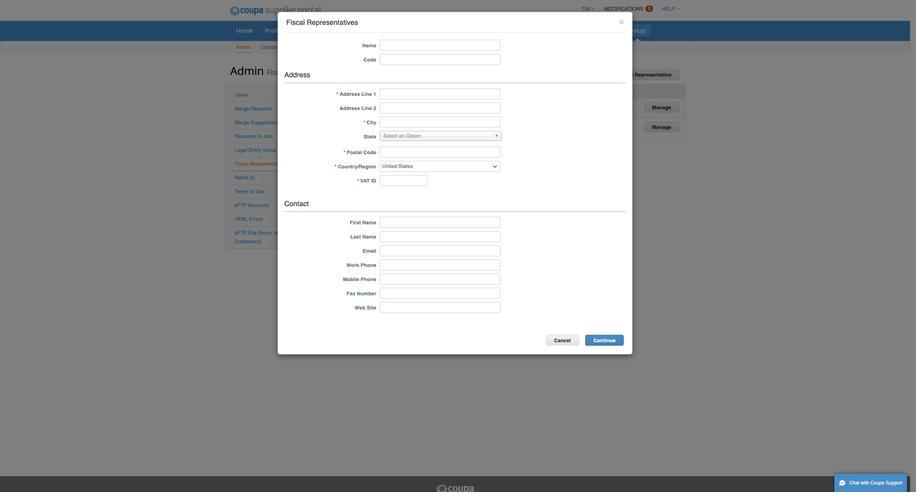 Task type: describe. For each thing, give the bounding box(es) containing it.
* for * city
[[364, 119, 366, 125]]

1 vertical spatial coupa supplier portal image
[[436, 485, 475, 492]]

add
[[608, 72, 618, 78]]

customer setup link
[[261, 43, 299, 53]]

terms of use link
[[235, 189, 265, 195]]

* for * country/region
[[335, 164, 337, 170]]

chat
[[850, 481, 860, 486]]

add-
[[595, 26, 608, 34]]

1 vertical spatial address
[[340, 91, 360, 97]]

first
[[350, 220, 361, 226]]

* country/region
[[335, 164, 377, 170]]

1 vertical spatial fiscal representatives
[[235, 161, 287, 167]]

* vat id
[[357, 178, 377, 184]]

orders
[[295, 26, 314, 34]]

with
[[861, 481, 870, 486]]

merge suggestions link
[[235, 120, 279, 125]]

0 vertical spatial fiscal representatives
[[286, 18, 358, 26]]

requests to join link
[[235, 133, 273, 139]]

to
[[258, 133, 262, 139]]

* for * postal code
[[344, 149, 346, 155]]

1
[[374, 91, 377, 97]]

1 horizontal spatial setup
[[285, 44, 298, 50]]

legal entity setup
[[235, 147, 276, 153]]

add-ons link
[[590, 24, 623, 36]]

legal entity setup link
[[235, 147, 276, 153]]

merge for merge requests
[[235, 106, 249, 112]]

sftp for sftp accounts
[[235, 202, 247, 208]]

customer
[[261, 44, 283, 50]]

home
[[236, 26, 253, 34]]

2 line from the top
[[362, 105, 372, 111]]

web site
[[355, 305, 377, 311]]

cxml errors
[[235, 216, 263, 222]]

sourcing
[[559, 26, 583, 34]]

users
[[235, 92, 248, 98]]

last
[[351, 234, 361, 240]]

remit-
[[235, 175, 250, 181]]

0 horizontal spatial setup
[[263, 147, 276, 153]]

option
[[406, 133, 422, 139]]

0 vertical spatial country/region
[[360, 88, 398, 94]]

1 united states from the top
[[360, 102, 391, 108]]

registrations
[[519, 88, 552, 94]]

1 vertical spatial requests
[[235, 133, 256, 139]]

fiscal right profile
[[286, 18, 305, 26]]

2
[[374, 105, 377, 111]]

ons
[[608, 26, 618, 34]]

accounts
[[248, 202, 269, 208]]

address for address line 2
[[340, 105, 360, 111]]

profile link
[[260, 24, 288, 36]]

sftp file errors (to customers)
[[235, 230, 279, 245]]

work
[[347, 263, 359, 268]]

Mobile Phone text field
[[380, 274, 501, 285]]

terms
[[235, 189, 249, 195]]

merge for merge suggestions
[[235, 120, 249, 125]]

sftp accounts
[[235, 202, 269, 208]]

0 horizontal spatial coupa supplier portal image
[[225, 1, 326, 21]]

Fax Number text field
[[380, 288, 501, 299]]

fax number
[[347, 291, 377, 297]]

to
[[250, 175, 255, 181]]

2 manage link from the top
[[644, 121, 680, 132]]

profile
[[265, 26, 283, 34]]

service/time sheets link
[[321, 24, 386, 36]]

fiscal inside admin fiscal representatives
[[267, 67, 285, 77]]

mobile phone
[[343, 277, 377, 283]]

business performance
[[486, 26, 548, 34]]

business performance link
[[481, 24, 553, 36]]

name for last name
[[363, 234, 377, 240]]

site
[[367, 305, 377, 311]]

representative
[[635, 72, 672, 78]]

sftp for sftp file errors (to customers)
[[235, 230, 247, 236]]

2 states from the top
[[376, 122, 391, 128]]

Name text field
[[380, 40, 501, 51]]

2 united from the top
[[360, 122, 375, 128]]

legal
[[235, 147, 247, 153]]

city
[[367, 119, 377, 125]]

cancel button
[[546, 335, 580, 346]]

support
[[886, 481, 903, 486]]

cancel
[[554, 338, 571, 344]]

23432
[[438, 102, 452, 108]]

0 vertical spatial requests
[[251, 106, 272, 112]]

×
[[619, 17, 624, 26]]

orders link
[[290, 24, 319, 36]]

performance
[[512, 26, 548, 34]]

* for * address line 1
[[337, 91, 339, 97]]

customer setup
[[261, 44, 298, 50]]

2 united states from the top
[[360, 122, 391, 128]]

asn
[[393, 26, 404, 34]]

admin link
[[236, 43, 251, 53]]

associated tax registrations
[[480, 88, 552, 94]]

state
[[364, 134, 377, 140]]

0 vertical spatial representatives
[[307, 18, 358, 26]]

contact
[[285, 200, 309, 208]]

Email text field
[[380, 246, 501, 257]]

1 states from the top
[[376, 102, 391, 108]]

tax id
[[438, 88, 453, 94]]

Work Phone text field
[[380, 260, 501, 271]]

1 code from the top
[[364, 57, 377, 63]]

admin fiscal representatives
[[230, 63, 341, 78]]

merge requests link
[[235, 106, 272, 112]]

admin for admin
[[236, 44, 251, 50]]

entity
[[249, 147, 262, 153]]



Task type: vqa. For each thing, say whether or not it's contained in the screenshot.
Merge Suggestions link at the top left of page
yes



Task type: locate. For each thing, give the bounding box(es) containing it.
Code text field
[[380, 54, 501, 65]]

2 sftp from the top
[[235, 230, 247, 236]]

1 phone from the top
[[361, 263, 377, 268]]

1 vertical spatial states
[[376, 122, 391, 128]]

1 merge from the top
[[235, 106, 249, 112]]

catalogs
[[450, 26, 474, 34]]

united
[[360, 102, 375, 108], [360, 122, 375, 128]]

errors left '(to' on the left of page
[[258, 230, 272, 236]]

customers)
[[235, 239, 261, 245]]

1 vertical spatial id
[[371, 178, 377, 184]]

1 tax from the left
[[438, 88, 447, 94]]

tax up 23432
[[438, 88, 447, 94]]

invoices
[[416, 26, 439, 34]]

fax
[[347, 291, 356, 297]]

remit-to
[[235, 175, 255, 181]]

continue
[[594, 338, 616, 344]]

mobile
[[343, 277, 359, 283]]

phone for mobile phone
[[361, 277, 377, 283]]

1 vertical spatial errors
[[258, 230, 272, 236]]

1 vertical spatial setup
[[285, 44, 298, 50]]

tax right associated
[[509, 88, 518, 94]]

of
[[250, 189, 254, 195]]

suggestions
[[251, 120, 279, 125]]

0 vertical spatial admin
[[236, 44, 251, 50]]

merge down merge requests
[[235, 120, 249, 125]]

address down * address line 1
[[340, 105, 360, 111]]

Address Line 2 text field
[[380, 102, 501, 113]]

0 vertical spatial merge
[[235, 106, 249, 112]]

address for address
[[285, 71, 311, 79]]

terms of use
[[235, 189, 265, 195]]

0 vertical spatial manage
[[653, 104, 672, 110]]

0 vertical spatial code
[[364, 57, 377, 63]]

requests up suggestions
[[251, 106, 272, 112]]

1 vertical spatial representatives
[[287, 67, 341, 77]]

First Name text field
[[380, 217, 501, 228]]

country/region down postal
[[338, 164, 377, 170]]

sheets
[[363, 26, 381, 34]]

asn link
[[388, 24, 410, 36]]

phone for work phone
[[361, 263, 377, 268]]

* city
[[364, 119, 377, 125]]

id up 23432
[[448, 88, 453, 94]]

1 vertical spatial phone
[[361, 277, 377, 283]]

0 vertical spatial errors
[[249, 216, 263, 222]]

fiscal right add
[[619, 72, 634, 78]]

None text field
[[380, 147, 501, 158], [380, 175, 428, 186], [380, 147, 501, 158], [380, 175, 428, 186]]

2 manage from the top
[[653, 124, 672, 130]]

representatives
[[307, 18, 358, 26], [287, 67, 341, 77], [250, 161, 287, 167]]

coupa
[[871, 481, 885, 486]]

0 vertical spatial line
[[362, 91, 372, 97]]

remit-to link
[[235, 175, 255, 181]]

1 vertical spatial name
[[363, 220, 377, 226]]

1 united from the top
[[360, 102, 375, 108]]

address down customer setup link
[[285, 71, 311, 79]]

phone down 'email'
[[361, 263, 377, 268]]

name right first
[[363, 220, 377, 226]]

1 line from the top
[[362, 91, 372, 97]]

united states
[[360, 102, 391, 108], [360, 122, 391, 128]]

work phone
[[347, 263, 377, 268]]

chat with coupa support
[[850, 481, 903, 486]]

admin down admin link at the left top of page
[[230, 63, 264, 78]]

setup right the '×'
[[630, 26, 646, 34]]

0 horizontal spatial tax
[[438, 88, 447, 94]]

*
[[337, 91, 339, 97], [364, 119, 366, 125], [344, 149, 346, 155], [335, 164, 337, 170], [357, 178, 359, 184]]

name down sheets
[[363, 43, 377, 48]]

2 vertical spatial representatives
[[250, 161, 287, 167]]

1 vertical spatial admin
[[230, 63, 264, 78]]

use
[[256, 189, 265, 195]]

1 name from the top
[[363, 43, 377, 48]]

line left 1
[[362, 91, 372, 97]]

1 vertical spatial line
[[362, 105, 372, 111]]

select an option link
[[380, 131, 502, 141]]

add-ons
[[595, 26, 618, 34]]

0 vertical spatial phone
[[361, 263, 377, 268]]

0 vertical spatial id
[[448, 88, 453, 94]]

2 phone from the top
[[361, 277, 377, 283]]

2 horizontal spatial setup
[[630, 26, 646, 34]]

code down sheets
[[364, 57, 377, 63]]

add fiscal representative link
[[600, 69, 680, 80]]

merge down users
[[235, 106, 249, 112]]

1 manage from the top
[[653, 104, 672, 110]]

users link
[[235, 92, 248, 98]]

sftp up cxml
[[235, 202, 247, 208]]

web
[[355, 305, 366, 311]]

merge suggestions
[[235, 120, 279, 125]]

0 vertical spatial name
[[363, 43, 377, 48]]

0 vertical spatial sftp
[[235, 202, 247, 208]]

1 horizontal spatial tax
[[509, 88, 518, 94]]

invoices link
[[411, 24, 444, 36]]

email
[[363, 248, 377, 254]]

0 vertical spatial address
[[285, 71, 311, 79]]

home link
[[231, 24, 258, 36]]

catalogs link
[[445, 24, 479, 36]]

united down 1
[[360, 102, 375, 108]]

states up select
[[376, 122, 391, 128]]

2 tax from the left
[[509, 88, 518, 94]]

2 merge from the top
[[235, 120, 249, 125]]

1 vertical spatial code
[[364, 149, 377, 155]]

* for * vat id
[[357, 178, 359, 184]]

line left 2
[[362, 105, 372, 111]]

join
[[264, 133, 273, 139]]

(to
[[273, 230, 279, 236]]

associated
[[480, 88, 508, 94]]

0 vertical spatial united
[[360, 102, 375, 108]]

states down 1
[[376, 102, 391, 108]]

coupa supplier portal image
[[225, 1, 326, 21], [436, 485, 475, 492]]

merge
[[235, 106, 249, 112], [235, 120, 249, 125]]

0 vertical spatial setup
[[630, 26, 646, 34]]

service/time sheets
[[326, 26, 381, 34]]

united up state at left top
[[360, 122, 375, 128]]

representatives inside admin fiscal representatives
[[287, 67, 341, 77]]

setup right customer
[[285, 44, 298, 50]]

1 vertical spatial merge
[[235, 120, 249, 125]]

file
[[248, 230, 257, 236]]

2 name from the top
[[363, 220, 377, 226]]

chat with coupa support button
[[835, 474, 908, 492]]

2 vertical spatial name
[[363, 234, 377, 240]]

manage for 2nd manage link from the top of the page
[[653, 124, 672, 130]]

name
[[363, 43, 377, 48], [363, 220, 377, 226], [363, 234, 377, 240]]

3 name from the top
[[363, 234, 377, 240]]

last name
[[351, 234, 377, 240]]

united states up state at left top
[[360, 122, 391, 128]]

errors down accounts
[[249, 216, 263, 222]]

line
[[362, 91, 372, 97], [362, 105, 372, 111]]

first name
[[350, 220, 377, 226]]

tax
[[438, 88, 447, 94], [509, 88, 518, 94]]

number
[[357, 291, 377, 297]]

cxml
[[235, 216, 248, 222]]

* address line 1
[[337, 91, 377, 97]]

fiscal representatives
[[286, 18, 358, 26], [235, 161, 287, 167]]

1 sftp from the top
[[235, 202, 247, 208]]

manage for first manage link from the top
[[653, 104, 672, 110]]

fiscal down customer setup link
[[267, 67, 285, 77]]

errors inside sftp file errors (to customers)
[[258, 230, 272, 236]]

× button
[[619, 17, 624, 26]]

sourcing link
[[554, 24, 589, 36]]

fiscal representatives link
[[235, 161, 287, 167]]

0 vertical spatial united states
[[360, 102, 391, 108]]

country/region up 2
[[360, 88, 398, 94]]

phone
[[361, 263, 377, 268], [361, 277, 377, 283]]

merge requests
[[235, 106, 272, 112]]

1 vertical spatial manage link
[[644, 121, 680, 132]]

setup link
[[625, 24, 651, 36]]

0 horizontal spatial id
[[371, 178, 377, 184]]

code right postal
[[364, 149, 377, 155]]

sftp inside sftp file errors (to customers)
[[235, 230, 247, 236]]

None text field
[[380, 88, 501, 99], [380, 117, 501, 128], [380, 88, 501, 99], [380, 117, 501, 128]]

add fiscal representative
[[608, 72, 672, 78]]

id right the vat
[[371, 178, 377, 184]]

1 horizontal spatial id
[[448, 88, 453, 94]]

2 code from the top
[[364, 149, 377, 155]]

setup down join
[[263, 147, 276, 153]]

1 vertical spatial manage
[[653, 124, 672, 130]]

0 vertical spatial coupa supplier portal image
[[225, 1, 326, 21]]

country/region
[[360, 88, 398, 94], [338, 164, 377, 170]]

requests left to
[[235, 133, 256, 139]]

1 vertical spatial sftp
[[235, 230, 247, 236]]

1 manage link from the top
[[644, 102, 680, 113]]

1 vertical spatial country/region
[[338, 164, 377, 170]]

Web Site text field
[[380, 302, 501, 313]]

errors
[[249, 216, 263, 222], [258, 230, 272, 236]]

0 vertical spatial states
[[376, 102, 391, 108]]

1 vertical spatial united states
[[360, 122, 391, 128]]

postal
[[347, 149, 362, 155]]

address up "address line 2"
[[340, 91, 360, 97]]

2 vertical spatial address
[[340, 105, 360, 111]]

Last Name text field
[[380, 231, 501, 242]]

admin down home link
[[236, 44, 251, 50]]

address
[[285, 71, 311, 79], [340, 91, 360, 97], [340, 105, 360, 111]]

0 vertical spatial manage link
[[644, 102, 680, 113]]

1 vertical spatial united
[[360, 122, 375, 128]]

admin for admin fiscal representatives
[[230, 63, 264, 78]]

united states down 1
[[360, 102, 391, 108]]

name right last
[[363, 234, 377, 240]]

setup inside "link"
[[630, 26, 646, 34]]

* postal code
[[344, 149, 377, 155]]

name for first name
[[363, 220, 377, 226]]

sftp up customers)
[[235, 230, 247, 236]]

1 horizontal spatial coupa supplier portal image
[[436, 485, 475, 492]]

setup
[[630, 26, 646, 34], [285, 44, 298, 50], [263, 147, 276, 153]]

sftp accounts link
[[235, 202, 269, 208]]

fiscal down legal
[[235, 161, 248, 167]]

2 vertical spatial setup
[[263, 147, 276, 153]]

phone up number
[[361, 277, 377, 283]]

business
[[486, 26, 510, 34]]

sftp
[[235, 202, 247, 208], [235, 230, 247, 236]]



